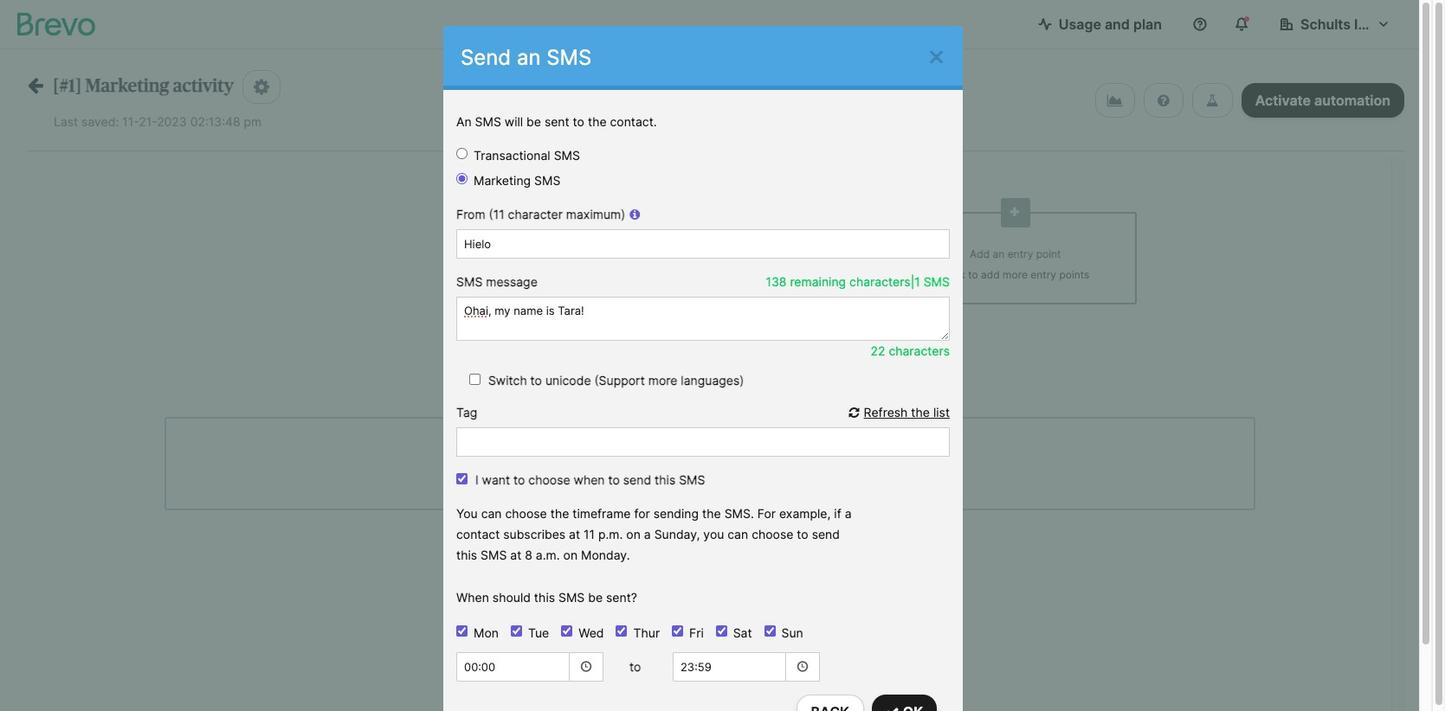 Task type: vqa. For each thing, say whether or not it's contained in the screenshot.
an related to Add
yes



Task type: describe. For each thing, give the bounding box(es) containing it.
activate
[[1256, 92, 1311, 109]]

sms left message
[[456, 275, 483, 290]]

the left contact.
[[588, 115, 607, 129]]

0 vertical spatial entry
[[1008, 248, 1034, 261]]

send an sms
[[461, 45, 592, 70]]

weekdays
[[783, 268, 833, 281]]

automation
[[1315, 92, 1391, 109]]

schults inc
[[1301, 16, 1375, 33]]

from (11 character maximum)
[[456, 207, 626, 222]]

exit & restart the workflow add new conditions
[[643, 453, 776, 488]]

marketing sms
[[474, 173, 561, 188]]

&
[[664, 453, 671, 466]]

saved:
[[82, 114, 119, 129]]

to right switch
[[531, 374, 542, 388]]

[#1]
[[53, 77, 82, 95]]

0 horizontal spatial more
[[649, 374, 678, 388]]

for
[[634, 507, 650, 522]]

1
[[915, 275, 921, 290]]

refresh
[[864, 406, 908, 420]]

new
[[679, 473, 703, 488]]

monday.
[[581, 549, 630, 563]]

mon
[[474, 626, 499, 641]]

usage and plan button
[[1024, 7, 1176, 42]]

21-
[[139, 114, 157, 129]]

will
[[505, 115, 523, 129]]

16:10
[[728, 268, 754, 281]]

add inside add an entry point click to add more entry points
[[970, 248, 990, 261]]

character
[[508, 207, 563, 222]]

sms down restart
[[679, 473, 705, 488]]

none text field inside form
[[456, 230, 950, 259]]

0 vertical spatial marketing
[[85, 77, 169, 95]]

form containing transactional sms
[[443, 146, 963, 712]]

marketing inside form
[[474, 173, 531, 188]]

p.m.
[[598, 528, 623, 543]]

transactional sms
[[474, 148, 580, 163]]

2023
[[157, 114, 187, 129]]

sms down sent
[[554, 148, 580, 163]]

last
[[54, 114, 78, 129]]

sms right an
[[475, 115, 501, 129]]

contact.
[[610, 115, 657, 129]]

exit
[[643, 453, 661, 466]]

wed
[[579, 626, 604, 641]]

× button
[[928, 38, 946, 72]]

area chart image
[[1108, 94, 1123, 107]]

you
[[456, 507, 478, 522]]

0 horizontal spatial can
[[481, 507, 502, 522]]

inc
[[1355, 16, 1375, 33]]

should
[[493, 591, 531, 606]]

1 vertical spatial entry
[[1031, 268, 1057, 281]]

activate automation button
[[1242, 83, 1405, 118]]

schults inc button
[[1266, 7, 1405, 42]]

sending
[[654, 507, 699, 522]]

activity
[[173, 77, 234, 95]]

2 vertical spatial choose
[[752, 528, 794, 543]]

138 remaining characters| 1 sms
[[766, 275, 950, 290]]

sunday,
[[654, 528, 700, 543]]

cog image
[[254, 78, 269, 96]]

is
[[589, 268, 597, 281]]

[#1]                             marketing activity link
[[28, 76, 234, 95]]

usage
[[1059, 16, 1102, 33]]

i want to choose when to send this sms
[[475, 473, 705, 488]]

when
[[456, 591, 489, 606]]

list
[[934, 406, 950, 420]]

characters|
[[850, 275, 915, 290]]

11-
[[122, 114, 139, 129]]

if
[[834, 507, 842, 522]]

contact
[[690, 248, 729, 261]]

to inside you can choose the timeframe for sending the sms. for example, if a contact subscribes at 11 p.m. on a sunday, you can choose to send this sms at 8 a.m. on monday.
[[797, 528, 809, 543]]

unicode
[[546, 374, 591, 388]]

8
[[525, 549, 533, 563]]

sat
[[733, 626, 752, 641]]

for
[[758, 507, 776, 522]]

check image
[[886, 706, 900, 712]]

message
[[486, 275, 538, 290]]

i
[[475, 473, 479, 488]]

maximum)
[[566, 207, 626, 222]]

add
[[981, 268, 1000, 281]]

the up you
[[702, 507, 721, 522]]

2 vertical spatial this
[[534, 591, 555, 606]]

schults
[[1301, 16, 1351, 33]]

sms up sent
[[547, 45, 592, 70]]

pm
[[244, 114, 262, 129]]

sent?
[[606, 591, 637, 606]]

conditions
[[706, 473, 768, 488]]

example,
[[779, 507, 831, 522]]

and
[[1105, 16, 1130, 33]]

plan
[[1134, 16, 1162, 33]]

last saved: 11-21-2023 02:13:48 pm
[[54, 114, 262, 129]]

(support
[[595, 374, 645, 388]]



Task type: locate. For each thing, give the bounding box(es) containing it.
an for send
[[517, 45, 541, 70]]

more inside add an entry point click to add more entry points
[[1003, 268, 1028, 281]]

#1
[[855, 289, 867, 302]]

1 vertical spatial a
[[644, 528, 651, 543]]

02:13:48
[[190, 114, 240, 129]]

0 vertical spatial at
[[569, 528, 580, 543]]

None text field
[[456, 297, 950, 342], [456, 428, 950, 458], [456, 653, 570, 682], [673, 653, 786, 682], [456, 297, 950, 342], [456, 428, 950, 458], [456, 653, 570, 682], [673, 653, 786, 682]]

at left 8
[[510, 549, 522, 563]]

0 horizontal spatial add
[[652, 473, 675, 488]]

switch
[[488, 374, 527, 388]]

sms
[[547, 45, 592, 70], [475, 115, 501, 129], [554, 148, 580, 163], [534, 173, 561, 188], [456, 275, 483, 290], [924, 275, 950, 290], [679, 473, 705, 488], [481, 549, 507, 563], [559, 591, 585, 606]]

sms inside you can choose the timeframe for sending the sms. for example, if a contact subscribes at 11 p.m. on a sunday, you can choose to send this sms at 8 a.m. on monday.
[[481, 549, 507, 563]]

want
[[482, 473, 510, 488]]

0 horizontal spatial send
[[623, 473, 651, 488]]

1 horizontal spatial marketing
[[474, 173, 531, 188]]

1 vertical spatial at
[[510, 549, 522, 563]]

0 vertical spatial choose
[[529, 473, 570, 488]]

more right add
[[1003, 268, 1028, 281]]

1 vertical spatial this
[[456, 549, 477, 563]]

1 horizontal spatial on
[[626, 528, 641, 543]]

this down contact
[[456, 549, 477, 563]]

add an entry point click to add more entry points
[[942, 248, 1090, 281]]

form
[[443, 146, 963, 712]]

from
[[456, 207, 486, 222]]

arrow left image
[[28, 76, 43, 94]]

0 horizontal spatial at
[[510, 549, 522, 563]]

0 horizontal spatial an
[[517, 45, 541, 70]]

an
[[456, 115, 472, 129]]

this down &
[[655, 473, 676, 488]]

0 vertical spatial can
[[481, 507, 502, 522]]

a.m.
[[536, 549, 560, 563]]

send inside you can choose the timeframe for sending the sms. for example, if a contact subscribes at 11 p.m. on a sunday, you can choose to send this sms at 8 a.m. on monday.
[[812, 528, 840, 543]]

to left add
[[969, 268, 978, 281]]

to right when
[[608, 473, 620, 488]]

transactional
[[474, 148, 551, 163]]

0 vertical spatial this
[[655, 473, 676, 488]]

add
[[970, 248, 990, 261], [652, 473, 675, 488]]

(11
[[489, 207, 505, 222]]

0 horizontal spatial be
[[527, 115, 541, 129]]

question circle image
[[1158, 94, 1170, 107]]

the
[[588, 115, 607, 129], [911, 406, 930, 420], [713, 453, 729, 466], [551, 507, 569, 522], [702, 507, 721, 522]]

sms up wed
[[559, 591, 585, 606]]

fri
[[689, 626, 704, 641]]

0 vertical spatial send
[[623, 473, 651, 488]]

1 vertical spatial on
[[563, 549, 578, 563]]

thur
[[634, 626, 660, 641]]

22 characters
[[871, 344, 950, 359]]

to down example, on the right of the page
[[797, 528, 809, 543]]

[#1]                             marketing activity
[[53, 77, 234, 95]]

1 horizontal spatial at
[[569, 528, 580, 543]]

when should this sms be sent?
[[456, 591, 637, 606]]

startpoint
[[805, 289, 853, 302]]

1 vertical spatial more
[[649, 374, 678, 388]]

1 horizontal spatial this
[[534, 591, 555, 606]]

sms down transactional sms
[[534, 173, 561, 188]]

0 vertical spatial on
[[626, 528, 641, 543]]

at left 11
[[569, 528, 580, 543]]

the inside exit & restart the workflow add new conditions
[[713, 453, 729, 466]]

send down the if
[[812, 528, 840, 543]]

contact
[[456, 528, 500, 543]]

11
[[584, 528, 595, 543]]

0 vertical spatial a
[[845, 507, 852, 522]]

Switch to unicode (Support more languages) checkbox
[[469, 375, 481, 386]]

on
[[626, 528, 641, 543], [563, 549, 578, 563]]

when
[[574, 473, 605, 488]]

0 horizontal spatial a
[[644, 528, 651, 543]]

to
[[573, 115, 585, 129], [969, 268, 978, 281], [531, 374, 542, 388], [514, 473, 525, 488], [608, 473, 620, 488], [797, 528, 809, 543], [630, 660, 641, 674]]

refresh image
[[849, 407, 864, 420]]

1 vertical spatial be
[[588, 591, 603, 606]]

entry down point
[[1031, 268, 1057, 281]]

None checkbox
[[456, 474, 468, 485], [511, 626, 522, 637], [716, 626, 727, 637], [456, 474, 468, 485], [511, 626, 522, 637], [716, 626, 727, 637]]

add up add
[[970, 248, 990, 261]]

sms down contact
[[481, 549, 507, 563]]

this right should
[[534, 591, 555, 606]]

to right sent
[[573, 115, 585, 129]]

characters
[[889, 344, 950, 359]]

tue
[[528, 626, 549, 641]]

the up subscribes
[[551, 507, 569, 522]]

1 vertical spatial marketing
[[474, 173, 531, 188]]

1 vertical spatial can
[[728, 528, 749, 543]]

workflow
[[732, 453, 776, 466]]

a right the if
[[845, 507, 852, 522]]

0 horizontal spatial on
[[563, 549, 578, 563]]

usage and plan
[[1059, 16, 1162, 33]]

only
[[836, 268, 858, 281]]

on down the for
[[626, 528, 641, 543]]

this
[[655, 473, 676, 488], [456, 549, 477, 563], [534, 591, 555, 606]]

choose down for
[[752, 528, 794, 543]]

0 horizontal spatial this
[[456, 549, 477, 563]]

send down exit
[[623, 473, 651, 488]]

an up add
[[993, 248, 1005, 261]]

can right you
[[481, 507, 502, 522]]

tag
[[456, 406, 478, 420]]

remaining
[[790, 275, 846, 290]]

22
[[871, 344, 886, 359]]

1 horizontal spatial a
[[845, 507, 852, 522]]

1 horizontal spatial an
[[993, 248, 1005, 261]]

the left list
[[911, 406, 930, 420]]

None radio
[[456, 148, 468, 160]]

contact filter is unengaged_contacts 16:10 daily weekdays only startpoint #1
[[561, 248, 867, 302]]

an
[[517, 45, 541, 70], [993, 248, 1005, 261]]

1 vertical spatial add
[[652, 473, 675, 488]]

time image
[[579, 661, 593, 675]]

add new conditions link
[[652, 473, 768, 488]]

time image
[[796, 661, 810, 675]]

sms message
[[456, 275, 538, 290]]

on right a.m.
[[563, 549, 578, 563]]

1 horizontal spatial more
[[1003, 268, 1028, 281]]

click
[[942, 268, 966, 281]]

0 vertical spatial an
[[517, 45, 541, 70]]

sms right the 1
[[924, 275, 950, 290]]

timeframe
[[573, 507, 631, 522]]

1 vertical spatial an
[[993, 248, 1005, 261]]

refresh the list link
[[849, 406, 950, 420]]

add down &
[[652, 473, 675, 488]]

send
[[623, 473, 651, 488], [812, 528, 840, 543]]

to inside add an entry point click to add more entry points
[[969, 268, 978, 281]]

flask image
[[1206, 94, 1219, 107]]

an inside add an entry point click to add more entry points
[[993, 248, 1005, 261]]

choose up subscribes
[[505, 507, 547, 522]]

2 horizontal spatial this
[[655, 473, 676, 488]]

unengaged_contacts
[[600, 268, 726, 281]]

be left the sent?
[[588, 591, 603, 606]]

info circle image
[[630, 209, 640, 221]]

sent
[[545, 115, 570, 129]]

refresh the list
[[864, 406, 950, 420]]

0 vertical spatial be
[[527, 115, 541, 129]]

a down the for
[[644, 528, 651, 543]]

the up 'add new conditions' link
[[713, 453, 729, 466]]

languages)
[[681, 374, 744, 388]]

1 horizontal spatial can
[[728, 528, 749, 543]]

sun
[[782, 626, 804, 641]]

choose left when
[[529, 473, 570, 488]]

1 vertical spatial choose
[[505, 507, 547, 522]]

an right send
[[517, 45, 541, 70]]

None text field
[[456, 230, 950, 259]]

marketing down transactional
[[474, 173, 531, 188]]

be right will
[[527, 115, 541, 129]]

0 horizontal spatial marketing
[[85, 77, 169, 95]]

1 horizontal spatial send
[[812, 528, 840, 543]]

add inside exit & restart the workflow add new conditions
[[652, 473, 675, 488]]

1 horizontal spatial be
[[588, 591, 603, 606]]

this inside you can choose the timeframe for sending the sms. for example, if a contact subscribes at 11 p.m. on a sunday, you can choose to send this sms at 8 a.m. on monday.
[[456, 549, 477, 563]]

None radio
[[456, 173, 468, 185]]

0 vertical spatial add
[[970, 248, 990, 261]]

switch to unicode (support more languages)
[[488, 374, 744, 388]]

subscribes
[[503, 528, 566, 543]]

sms.
[[725, 507, 754, 522]]

entry left point
[[1008, 248, 1034, 261]]

be inside form
[[588, 591, 603, 606]]

marketing
[[85, 77, 169, 95], [474, 173, 531, 188]]

0 vertical spatial more
[[1003, 268, 1028, 281]]

marketing up '11-'
[[85, 77, 169, 95]]

to down thur
[[630, 660, 641, 674]]

1 vertical spatial send
[[812, 528, 840, 543]]

an sms will be sent to the contact.
[[456, 115, 657, 129]]

points
[[1060, 268, 1090, 281]]

to right want
[[514, 473, 525, 488]]

point
[[1037, 248, 1061, 261]]

you
[[704, 528, 724, 543]]

None checkbox
[[456, 626, 468, 637], [561, 626, 573, 637], [616, 626, 628, 637], [672, 626, 683, 637], [764, 626, 776, 637], [456, 626, 468, 637], [561, 626, 573, 637], [616, 626, 628, 637], [672, 626, 683, 637], [764, 626, 776, 637]]

1 horizontal spatial add
[[970, 248, 990, 261]]

filter
[[561, 268, 586, 281]]

you can choose the timeframe for sending the sms. for example, if a contact subscribes at 11 p.m. on a sunday, you can choose to send this sms at 8 a.m. on monday.
[[456, 507, 852, 563]]

more right (support
[[649, 374, 678, 388]]

choose
[[529, 473, 570, 488], [505, 507, 547, 522], [752, 528, 794, 543]]

none radio inside form
[[456, 148, 468, 160]]

an for add
[[993, 248, 1005, 261]]

can down the sms.
[[728, 528, 749, 543]]

can
[[481, 507, 502, 522], [728, 528, 749, 543]]



